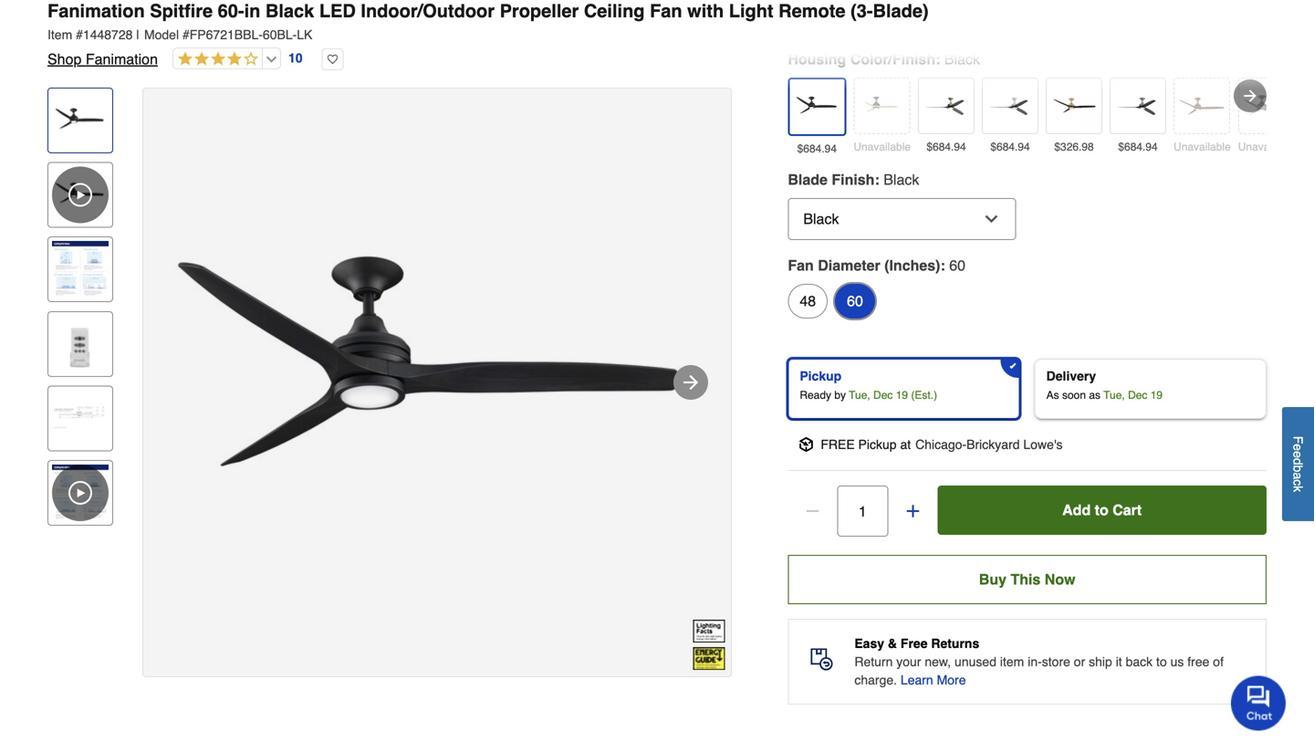 Task type: describe. For each thing, give the bounding box(es) containing it.
easy
[[855, 636, 884, 651]]

$684.94 for brushed nickel image
[[927, 141, 966, 153]]

pickup ready by tue, dec 19 (est.)
[[800, 369, 937, 402]]

1 # from the left
[[76, 27, 83, 42]]

c
[[1291, 479, 1306, 486]]

fanimation  #fp6721bbl-60bl-lk image
[[143, 89, 731, 676]]

|
[[136, 27, 140, 42]]

now
[[1045, 571, 1076, 588]]

buy this now button
[[788, 555, 1267, 604]]

2 # from the left
[[182, 27, 190, 42]]

delivery
[[1047, 369, 1096, 383]]

control: includes a tr500 hand-held remote with one 12v 23a battery - push buttons control 3 fan speeds, infinite light levels, fan/light timer, and powering fan off
[[803, 0, 1262, 42]]

learn more
[[901, 673, 966, 687]]

add to cart
[[1062, 502, 1142, 518]]

tr500
[[934, 0, 972, 7]]

unavailable for dark bronze image
[[854, 141, 911, 153]]

1 e from the top
[[1291, 444, 1306, 451]]

control
[[848, 10, 886, 25]]

battery
[[1182, 0, 1221, 7]]

by
[[834, 389, 846, 402]]

f e e d b a c k button
[[1282, 407, 1314, 521]]

levels,
[[1038, 10, 1074, 25]]

1 fan from the left
[[901, 10, 918, 25]]

item
[[1000, 654, 1024, 669]]

spitfire
[[150, 0, 213, 21]]

heart outline image
[[322, 48, 344, 70]]

$326.98
[[1054, 141, 1094, 153]]

dark bronze image
[[858, 82, 906, 130]]

push
[[1233, 0, 1262, 7]]

k
[[1291, 486, 1306, 492]]

more
[[937, 673, 966, 687]]

(inches)
[[885, 257, 940, 274]]

cart
[[1113, 502, 1142, 518]]

diameter
[[818, 257, 880, 274]]

0 vertical spatial 60
[[949, 257, 966, 274]]

1 vertical spatial fanimation
[[86, 51, 158, 68]]

minus image
[[803, 502, 822, 520]]

b
[[1291, 465, 1306, 472]]

tue, inside 'delivery as soon as tue, dec 19'
[[1104, 389, 1125, 402]]

or
[[1074, 654, 1085, 669]]

return
[[855, 654, 893, 669]]

driftwood image
[[1178, 82, 1226, 130]]

add
[[1062, 502, 1091, 518]]

in-
[[1028, 654, 1042, 669]]

lk
[[297, 27, 312, 42]]

learn more link
[[901, 671, 966, 689]]

unavailable for matte greige image
[[1238, 141, 1296, 153]]

of
[[1213, 654, 1224, 669]]

f
[[1291, 436, 1306, 444]]

1448728
[[83, 27, 133, 42]]

black inside fanimation spitfire 60-in black led indoor/outdoor propeller ceiling fan with light remote (3-blade) item # 1448728 | model # fp6721bbl-60bl-lk
[[266, 0, 314, 21]]

1 horizontal spatial fan
[[788, 257, 814, 274]]

d
[[1291, 458, 1306, 465]]

back
[[1126, 654, 1153, 669]]

and
[[1161, 10, 1182, 25]]

dec inside 'delivery as soon as tue, dec 19'
[[1128, 389, 1148, 402]]

fanimation  #fp6721bbl-60bl-lk - thumbnail4 image
[[52, 390, 109, 447]]

us
[[1171, 654, 1184, 669]]

learn
[[901, 673, 933, 687]]

: for housing color/finish
[[936, 51, 940, 68]]

add to cart button
[[938, 486, 1267, 535]]

shop fanimation
[[47, 51, 158, 68]]

your
[[896, 654, 921, 669]]

12v
[[1130, 0, 1153, 7]]

fan/light
[[1077, 10, 1122, 25]]

free
[[1188, 654, 1210, 669]]

delivery as soon as tue, dec 19
[[1047, 369, 1163, 402]]

&
[[888, 636, 897, 651]]

color/finish
[[850, 51, 936, 68]]

ship
[[1089, 654, 1112, 669]]

2 vertical spatial :
[[940, 257, 945, 274]]

19 inside pickup ready by tue, dec 19 (est.)
[[896, 389, 908, 402]]

infinite
[[970, 10, 1007, 25]]

matte greige image
[[1243, 82, 1290, 130]]

in
[[244, 0, 260, 21]]

hand-
[[976, 0, 1008, 7]]

60bl-
[[263, 27, 297, 42]]

fp6721bbl-
[[190, 27, 263, 42]]

1 vertical spatial pickup
[[858, 437, 897, 452]]

tue, inside pickup ready by tue, dec 19 (est.)
[[849, 389, 870, 402]]

ceiling
[[584, 0, 645, 21]]

3
[[890, 10, 897, 25]]

brushed nickel image
[[923, 82, 970, 130]]

buy this now
[[979, 571, 1076, 588]]

energy guide image
[[693, 647, 725, 670]]

fan inside fanimation spitfire 60-in black led indoor/outdoor propeller ceiling fan with light remote (3-blade) item # 1448728 | model # fp6721bbl-60bl-lk
[[650, 0, 682, 21]]

black for blade finish : black
[[884, 171, 919, 188]]

housing
[[788, 51, 846, 68]]

23a
[[1157, 0, 1179, 7]]

19 inside 'delivery as soon as tue, dec 19'
[[1151, 389, 1163, 402]]

option group containing pickup
[[781, 351, 1274, 426]]

black image
[[793, 83, 841, 131]]

lighting guide image
[[693, 620, 725, 643]]

with inside fanimation spitfire 60-in black led indoor/outdoor propeller ceiling fan with light remote (3-blade) item # 1448728 | model # fp6721bbl-60bl-lk
[[687, 0, 724, 21]]

fanimation  #fp6721bbl-60bl-lk - thumbnail image
[[52, 92, 109, 149]]

item number 1 4 4 8 7 2 8 and model number f p 6 7 2 1 b b l - 6 0 b l - l k element
[[47, 26, 1267, 44]]

at
[[900, 437, 911, 452]]



Task type: locate. For each thing, give the bounding box(es) containing it.
free pickup at chicago-brickyard lowe's
[[821, 437, 1063, 452]]

1 vertical spatial arrow right image
[[680, 371, 702, 393]]

1 with from the left
[[1079, 0, 1102, 7]]

0 horizontal spatial arrow right image
[[680, 371, 702, 393]]

buy
[[979, 571, 1007, 588]]

fanimation spitfire 60-in black led indoor/outdoor propeller ceiling fan with light remote (3-blade) item # 1448728 | model # fp6721bbl-60bl-lk
[[47, 0, 929, 42]]

new,
[[925, 654, 951, 669]]

1 horizontal spatial a
[[1291, 472, 1306, 479]]

ready
[[800, 389, 831, 402]]

option group
[[781, 351, 1274, 426]]

1 horizontal spatial fan
[[1241, 10, 1259, 25]]

free
[[821, 437, 855, 452]]

speeds,
[[922, 10, 967, 25]]

1 unavailable from the left
[[854, 141, 911, 153]]

# right item
[[76, 27, 83, 42]]

1 horizontal spatial #
[[182, 27, 190, 42]]

propeller
[[500, 0, 579, 21]]

fanimation up the 1448728
[[47, 0, 145, 21]]

2 19 from the left
[[1151, 389, 1163, 402]]

1 19 from the left
[[896, 389, 908, 402]]

brushed satin brass image
[[1051, 82, 1098, 130]]

arrow right image
[[1241, 87, 1259, 105], [680, 371, 702, 393]]

to
[[1095, 502, 1109, 518], [1156, 654, 1167, 669]]

0 horizontal spatial fan
[[901, 10, 918, 25]]

0 horizontal spatial #
[[76, 27, 83, 42]]

e up d
[[1291, 444, 1306, 451]]

1 vertical spatial 60
[[847, 293, 863, 309]]

tue, right as
[[1104, 389, 1125, 402]]

indoor/outdoor
[[361, 0, 495, 21]]

f e e d b a c k
[[1291, 436, 1306, 492]]

60 right (inches)
[[949, 257, 966, 274]]

0 horizontal spatial unavailable
[[854, 141, 911, 153]]

timer,
[[1126, 10, 1157, 25]]

3.8 stars image
[[173, 51, 258, 68]]

0 horizontal spatial 60
[[847, 293, 863, 309]]

1 horizontal spatial pickup
[[858, 437, 897, 452]]

2 e from the top
[[1291, 451, 1306, 458]]

48
[[800, 293, 816, 309]]

fanimation down the 1448728
[[86, 51, 158, 68]]

shop
[[47, 51, 82, 68]]

unavailable
[[854, 141, 911, 153], [1174, 141, 1231, 153], [1238, 141, 1296, 153]]

fan diameter (inches) : 60
[[788, 257, 966, 274]]

1 horizontal spatial dec
[[1128, 389, 1148, 402]]

1 vertical spatial black
[[944, 51, 980, 68]]

0 vertical spatial to
[[1095, 502, 1109, 518]]

model
[[144, 27, 179, 42]]

19 right as
[[1151, 389, 1163, 402]]

lowe's
[[1023, 437, 1063, 452]]

light
[[1011, 10, 1034, 25]]

includes
[[872, 0, 920, 7]]

60 down diameter
[[847, 293, 863, 309]]

matte white image
[[987, 82, 1034, 130]]

0 horizontal spatial dec
[[873, 389, 893, 402]]

a up "k"
[[1291, 472, 1306, 479]]

1 horizontal spatial tue,
[[1104, 389, 1125, 402]]

dec inside pickup ready by tue, dec 19 (est.)
[[873, 389, 893, 402]]

1 tue, from the left
[[849, 389, 870, 402]]

soon
[[1062, 389, 1086, 402]]

unavailable down driftwood image
[[1174, 141, 1231, 153]]

item
[[47, 27, 72, 42]]

$684.94 down 'matte white' image
[[991, 141, 1030, 153]]

$684.94 for galvanized image
[[1118, 141, 1158, 153]]

with left "light"
[[687, 0, 724, 21]]

with inside control: includes a tr500 hand-held remote with one 12v 23a battery - push buttons control 3 fan speeds, infinite light levels, fan/light timer, and powering fan off
[[1079, 0, 1102, 7]]

0 vertical spatial :
[[936, 51, 940, 68]]

black right finish
[[884, 171, 919, 188]]

1 horizontal spatial arrow right image
[[1241, 87, 1259, 105]]

unavailable down matte greige image
[[1238, 141, 1296, 153]]

a inside control: includes a tr500 hand-held remote with one 12v 23a battery - push buttons control 3 fan speeds, infinite light levels, fan/light timer, and powering fan off
[[923, 0, 930, 7]]

powering
[[1185, 10, 1237, 25]]

2 horizontal spatial black
[[944, 51, 980, 68]]

chat invite button image
[[1231, 675, 1287, 731]]

1 horizontal spatial 60
[[949, 257, 966, 274]]

to right add
[[1095, 502, 1109, 518]]

10
[[288, 51, 303, 65]]

fan
[[650, 0, 682, 21], [788, 257, 814, 274]]

0 vertical spatial fanimation
[[47, 0, 145, 21]]

remote
[[1036, 0, 1076, 7]]

to inside button
[[1095, 502, 1109, 518]]

chicago-
[[916, 437, 967, 452]]

fanimation  #fp6721bbl-60bl-lk - thumbnail2 image
[[52, 241, 109, 298]]

control:
[[803, 0, 869, 7]]

finish
[[832, 171, 875, 188]]

0 vertical spatial fan
[[650, 0, 682, 21]]

fan up 48 on the right of page
[[788, 257, 814, 274]]

fan up item number 1 4 4 8 7 2 8 and model number f p 6 7 2 1 b b l - 6 0 b l - l k element
[[650, 0, 682, 21]]

1 dec from the left
[[873, 389, 893, 402]]

pickup
[[800, 369, 842, 383], [858, 437, 897, 452]]

housing color/finish : black
[[788, 51, 980, 68]]

$684.94 up blade
[[797, 142, 837, 155]]

to left us on the right bottom
[[1156, 654, 1167, 669]]

this
[[1011, 571, 1041, 588]]

pickup image
[[799, 437, 813, 452]]

dec left (est.)
[[873, 389, 893, 402]]

e up 'b'
[[1291, 451, 1306, 458]]

0 horizontal spatial 19
[[896, 389, 908, 402]]

0 horizontal spatial to
[[1095, 502, 1109, 518]]

free
[[901, 636, 928, 651]]

2 vertical spatial black
[[884, 171, 919, 188]]

unused
[[955, 654, 997, 669]]

unavailable down dark bronze image
[[854, 141, 911, 153]]

plus image
[[904, 502, 922, 520]]

unavailable for driftwood image
[[1174, 141, 1231, 153]]

brickyard
[[967, 437, 1020, 452]]

pickup inside pickup ready by tue, dec 19 (est.)
[[800, 369, 842, 383]]

0 horizontal spatial a
[[923, 0, 930, 7]]

$684.94 down brushed nickel image
[[927, 141, 966, 153]]

store
[[1042, 654, 1070, 669]]

$684.94 for black 'image'
[[797, 142, 837, 155]]

$684.94 for 'matte white' image
[[991, 141, 1030, 153]]

3 unavailable from the left
[[1238, 141, 1296, 153]]

black for housing color/finish : black
[[944, 51, 980, 68]]

2 with from the left
[[687, 0, 724, 21]]

galvanized image
[[1114, 82, 1162, 130]]

it
[[1116, 654, 1122, 669]]

0 vertical spatial pickup
[[800, 369, 842, 383]]

as
[[1089, 389, 1101, 402]]

blade
[[788, 171, 828, 188]]

blade)
[[873, 0, 929, 21]]

fanimation  #fp6721bbl-60bl-lk - thumbnail3 image
[[52, 316, 109, 372]]

0 vertical spatial a
[[923, 0, 930, 7]]

2 fan from the left
[[1241, 10, 1259, 25]]

2 tue, from the left
[[1104, 389, 1125, 402]]

fanimation
[[47, 0, 145, 21], [86, 51, 158, 68]]

1 horizontal spatial unavailable
[[1174, 141, 1231, 153]]

0 horizontal spatial with
[[687, 0, 724, 21]]

0 horizontal spatial black
[[266, 0, 314, 21]]

19 left (est.)
[[896, 389, 908, 402]]

to inside easy & free returns return your new, unused item in-store or ship it back to us free of charge.
[[1156, 654, 1167, 669]]

fan down push
[[1241, 10, 1259, 25]]

$684.94 down galvanized image
[[1118, 141, 1158, 153]]

tue,
[[849, 389, 870, 402], [1104, 389, 1125, 402]]

1 vertical spatial fan
[[788, 257, 814, 274]]

: for blade finish
[[875, 171, 880, 188]]

0 horizontal spatial pickup
[[800, 369, 842, 383]]

held
[[1008, 0, 1032, 7]]

led
[[319, 0, 356, 21]]

a up speeds,
[[923, 0, 930, 7]]

light
[[729, 0, 774, 21]]

(est.)
[[911, 389, 937, 402]]

e
[[1291, 444, 1306, 451], [1291, 451, 1306, 458]]

dec right as
[[1128, 389, 1148, 402]]

dec
[[873, 389, 893, 402], [1128, 389, 1148, 402]]

1 vertical spatial :
[[875, 171, 880, 188]]

#
[[76, 27, 83, 42], [182, 27, 190, 42]]

0 horizontal spatial tue,
[[849, 389, 870, 402]]

2 unavailable from the left
[[1174, 141, 1231, 153]]

-
[[1225, 0, 1229, 7]]

black down speeds,
[[944, 51, 980, 68]]

# down spitfire
[[182, 27, 190, 42]]

:
[[936, 51, 940, 68], [875, 171, 880, 188], [940, 257, 945, 274]]

1 vertical spatial a
[[1291, 472, 1306, 479]]

with up the fan/light on the right of page
[[1079, 0, 1102, 7]]

19
[[896, 389, 908, 402], [1151, 389, 1163, 402]]

remote
[[779, 0, 846, 21]]

2 dec from the left
[[1128, 389, 1148, 402]]

fanimation inside fanimation spitfire 60-in black led indoor/outdoor propeller ceiling fan with light remote (3-blade) item # 1448728 | model # fp6721bbl-60bl-lk
[[47, 0, 145, 21]]

1 horizontal spatial with
[[1079, 0, 1102, 7]]

1 horizontal spatial 19
[[1151, 389, 1163, 402]]

Stepper number input field with increment and decrement buttons number field
[[837, 486, 888, 537]]

0 horizontal spatial fan
[[650, 0, 682, 21]]

fan right 3
[[901, 10, 918, 25]]

1 horizontal spatial to
[[1156, 654, 1167, 669]]

buttons
[[803, 10, 844, 25]]

returns
[[931, 636, 980, 651]]

0 vertical spatial arrow right image
[[1241, 87, 1259, 105]]

a inside 'button'
[[1291, 472, 1306, 479]]

with
[[1079, 0, 1102, 7], [687, 0, 724, 21]]

as
[[1047, 389, 1059, 402]]

1 vertical spatial to
[[1156, 654, 1167, 669]]

2 horizontal spatial unavailable
[[1238, 141, 1296, 153]]

pickup left the 'at'
[[858, 437, 897, 452]]

black up the "60bl-"
[[266, 0, 314, 21]]

pickup up ready
[[800, 369, 842, 383]]

(3-
[[851, 0, 873, 21]]

tue, right by
[[849, 389, 870, 402]]

1 horizontal spatial black
[[884, 171, 919, 188]]

0 vertical spatial black
[[266, 0, 314, 21]]

one
[[1106, 0, 1127, 7]]

off
[[803, 28, 817, 42]]

60-
[[218, 0, 244, 21]]

charge.
[[855, 673, 897, 687]]

blade finish : black
[[788, 171, 919, 188]]



Task type: vqa. For each thing, say whether or not it's contained in the screenshot.
Home
no



